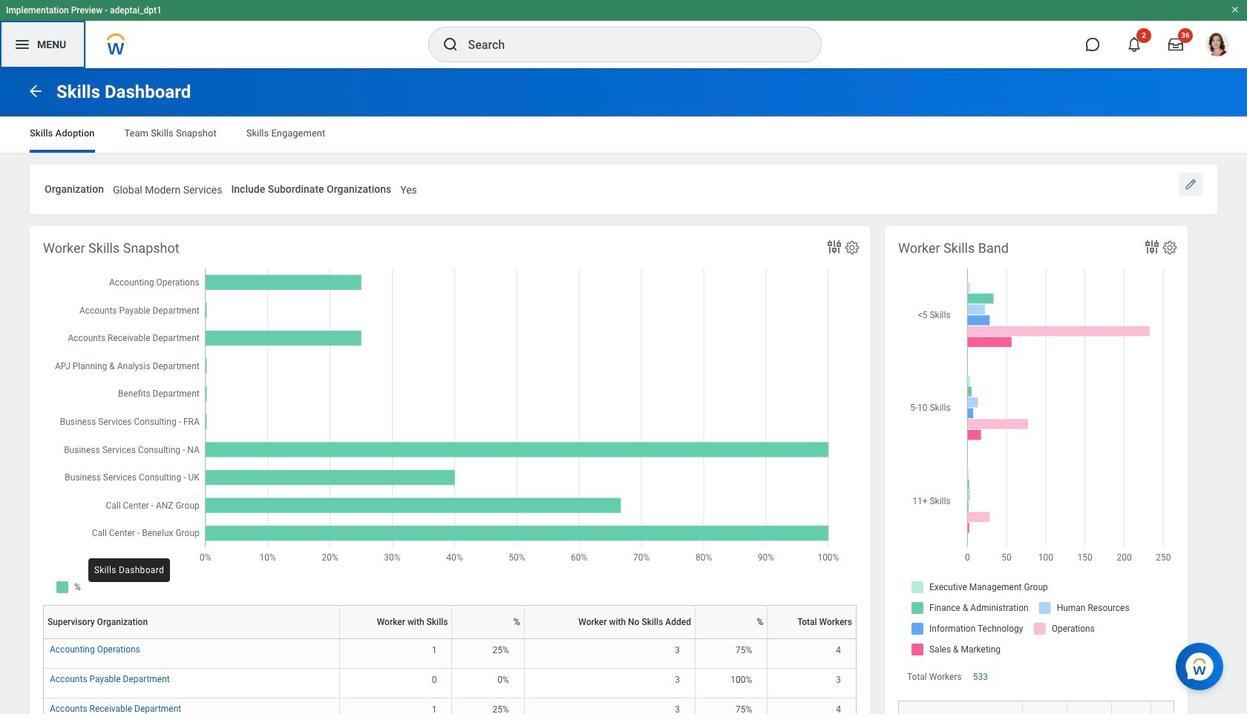 Task type: locate. For each thing, give the bounding box(es) containing it.
justify image
[[13, 36, 31, 53]]

None text field
[[113, 175, 222, 201], [400, 175, 417, 201], [113, 175, 222, 201], [400, 175, 417, 201]]

total workers filterable image
[[1155, 713, 1192, 715]]

edit image
[[1183, 177, 1198, 192]]

main content
[[0, 68, 1247, 715]]

worker skills snapshot element
[[30, 226, 870, 715]]

banner
[[0, 0, 1247, 68]]

inbox large image
[[1169, 37, 1183, 52]]

configure and view chart data image
[[826, 238, 843, 256]]

tab list
[[15, 117, 1232, 153]]

profile logan mcneil image
[[1206, 33, 1229, 59]]

notifications large image
[[1127, 37, 1142, 52]]

previous page image
[[27, 82, 45, 100]]



Task type: vqa. For each thing, say whether or not it's contained in the screenshot.
Close Environment Banner image
yes



Task type: describe. For each thing, give the bounding box(es) containing it.
Search Workday  search field
[[468, 28, 790, 61]]

close environment banner image
[[1231, 5, 1240, 14]]

worker skills band element
[[885, 226, 1195, 715]]

search image
[[441, 36, 459, 53]]



